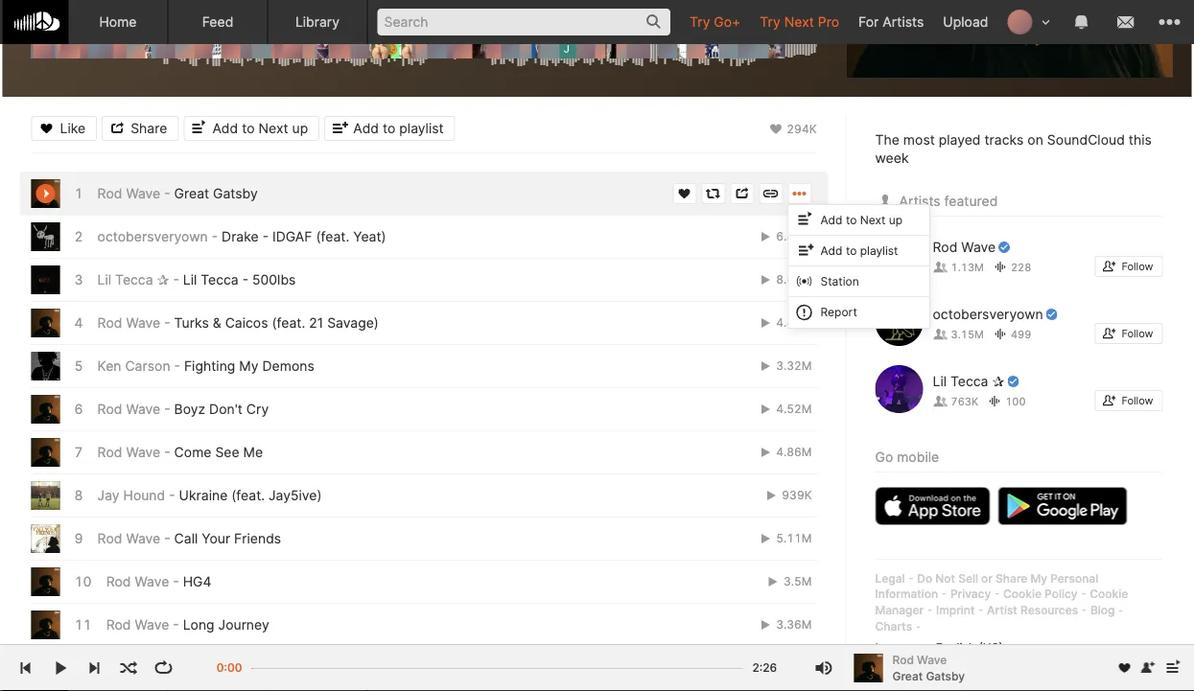 Task type: locate. For each thing, give the bounding box(es) containing it.
wave for rod wave
[[961, 239, 996, 256]]

artists right user icon
[[899, 193, 941, 210]]

2 horizontal spatial (feat.
[[316, 229, 349, 245]]

0 horizontal spatial add to next up button
[[184, 116, 320, 141]]

1 horizontal spatial add to next up button
[[789, 205, 929, 236]]

up
[[292, 120, 308, 137], [889, 213, 903, 227]]

try left go+
[[690, 13, 710, 30]]

1 horizontal spatial next
[[784, 13, 814, 30]]

- left 2018
[[173, 660, 179, 677]]

the most played tracks on soundcloud this week
[[875, 131, 1152, 166]]

lil right 3
[[97, 272, 111, 288]]

information
[[875, 587, 938, 601]]

my inside do not sell or share my personal information
[[1030, 571, 1047, 585]]

100
[[1005, 395, 1026, 407]]

2 horizontal spatial tecca
[[950, 374, 988, 390]]

2 vertical spatial next
[[860, 213, 886, 227]]

lil tecca ✰
[[933, 374, 1004, 390]]

1 horizontal spatial ✰
[[992, 374, 1004, 390]]

library link
[[268, 0, 368, 44]]

cookie up artist resources link
[[1003, 587, 1041, 601]]

- left call
[[164, 531, 170, 547]]

rod for rod wave
[[933, 239, 958, 256]]

0 horizontal spatial great
[[174, 186, 209, 202]]

octobersveryown's avatar element
[[875, 298, 923, 346]]

like button
[[31, 116, 97, 141]]

0 horizontal spatial my
[[239, 358, 259, 375]]

None search field
[[368, 0, 680, 43]]

rod inside rod wave great gatsby
[[892, 653, 914, 667]]

3 follow from the top
[[1122, 395, 1153, 407]]

0 horizontal spatial try
[[690, 13, 710, 30]]

rod wave link up 1.13m
[[933, 239, 1011, 256]]

octobersveryown up 3.15m
[[933, 306, 1043, 323]]

2018 link
[[183, 660, 214, 677]]

1 horizontal spatial lil tecca ✰ link
[[933, 373, 1020, 391]]

0 horizontal spatial tecca
[[115, 272, 153, 288]]

privacy link
[[950, 587, 991, 601]]

great
[[174, 186, 209, 202], [892, 669, 923, 683]]

- for call
[[164, 531, 170, 547]]

0 vertical spatial follow button
[[1095, 256, 1163, 277]]

0 vertical spatial add to playlist button
[[324, 116, 455, 141]]

go
[[875, 449, 893, 465]]

tecca up &
[[201, 272, 239, 288]]

- left the come
[[164, 445, 170, 461]]

2 vertical spatial (feat.
[[231, 488, 265, 504]]

2 vertical spatial follow
[[1122, 395, 1153, 407]]

0 horizontal spatial add to next up
[[212, 120, 308, 137]]

0 horizontal spatial octobersveryown link
[[97, 229, 208, 245]]

0 horizontal spatial playlist
[[399, 120, 444, 137]]

- for turks
[[164, 315, 170, 331]]

0 vertical spatial share
[[131, 120, 167, 137]]

rod right 7
[[97, 445, 122, 461]]

rod for rod wave - turks & caicos (feat. 21 savage)
[[97, 315, 122, 331]]

1 vertical spatial add to playlist button
[[789, 236, 929, 267]]

lil tecca ✰ link up 763k
[[933, 373, 1020, 391]]

1 horizontal spatial octobersveryown link
[[933, 306, 1059, 323]]

2 cookie from the left
[[1090, 587, 1128, 601]]

- right drake at the left top of the page
[[262, 229, 269, 245]]

cookie
[[1003, 587, 1041, 601], [1090, 587, 1128, 601]]

1 follow button from the top
[[1095, 256, 1163, 277]]

0:00
[[217, 661, 242, 675]]

rod wave link up ken carson link
[[97, 315, 160, 331]]

lil
[[97, 272, 111, 288], [183, 272, 197, 288], [933, 374, 947, 390]]

⁃ imprint ⁃ artist resources ⁃ blog ⁃ charts ⁃ language: english (us)
[[875, 604, 1124, 655]]

1 vertical spatial my
[[1030, 571, 1047, 585]]

artist resources link
[[987, 604, 1078, 618]]

personal
[[1050, 571, 1098, 585]]

rod wave link right "1"
[[97, 186, 160, 202]]

rod right 10
[[106, 574, 131, 590]]

share up rod wave - great gatsby
[[131, 120, 167, 137]]

763k
[[951, 395, 978, 407]]

imprint
[[936, 604, 975, 618]]

3 follow button from the top
[[1095, 391, 1163, 412]]

9
[[74, 531, 83, 547]]

artist
[[987, 604, 1017, 618]]

1 follow from the top
[[1122, 261, 1153, 273]]

0 vertical spatial great gatsby link
[[174, 186, 258, 202]]

✰ left the lil tecca - 500lbs link
[[157, 272, 169, 288]]

gatsby
[[213, 186, 258, 202], [926, 669, 965, 683]]

rod right "6" on the left of the page
[[97, 401, 122, 418]]

or
[[981, 571, 993, 585]]

1 vertical spatial playlist
[[860, 244, 898, 258]]

call your friends element
[[31, 525, 60, 553]]

0 vertical spatial ✰
[[157, 272, 169, 288]]

1 horizontal spatial lil
[[183, 272, 197, 288]]

great gatsby link up drake at the left top of the page
[[174, 186, 258, 202]]

playlist for left add to playlist "button"
[[399, 120, 444, 137]]

0 horizontal spatial next
[[258, 120, 288, 137]]

1 horizontal spatial share
[[996, 571, 1027, 585]]

0 vertical spatial next
[[784, 13, 814, 30]]

wave inside rod wave great gatsby
[[917, 653, 947, 667]]

lil for lil tecca ✰ - lil tecca - 500lbs
[[97, 272, 111, 288]]

hg4 element
[[31, 568, 60, 597]]

share
[[131, 120, 167, 137], [996, 571, 1027, 585]]

- for come
[[164, 445, 170, 461]]

gatsby down the english
[[926, 669, 965, 683]]

1 horizontal spatial try
[[760, 13, 780, 30]]

your
[[202, 531, 230, 547]]

- down share popup button
[[164, 186, 170, 202]]

0 horizontal spatial share
[[131, 120, 167, 137]]

8
[[74, 488, 83, 504]]

try for try go+
[[690, 13, 710, 30]]

octobersveryown
[[97, 229, 208, 245], [933, 306, 1043, 323]]

rod wave link right the 12
[[106, 660, 169, 677]]

0 horizontal spatial add to playlist
[[353, 120, 444, 137]]

gatsby up drake at the left top of the page
[[213, 186, 258, 202]]

fighting
[[184, 358, 235, 375]]

yeat)
[[353, 229, 386, 245]]

1 vertical spatial great gatsby link
[[892, 668, 965, 685]]

lil up the 763k link
[[933, 374, 947, 390]]

1 horizontal spatial my
[[1030, 571, 1047, 585]]

1 vertical spatial octobersveryown
[[933, 306, 1043, 323]]

bob builder's avatar element
[[1007, 10, 1032, 35]]

0 horizontal spatial octobersveryown
[[97, 229, 208, 245]]

1 horizontal spatial playlist
[[860, 244, 898, 258]]

1 cookie from the left
[[1003, 587, 1041, 601]]

tecca up 763k
[[950, 374, 988, 390]]

my right fighting
[[239, 358, 259, 375]]

1 horizontal spatial add to next up
[[820, 213, 903, 227]]

1
[[74, 186, 83, 202]]

boyz don't cry element
[[31, 395, 60, 424]]

1 horizontal spatial up
[[889, 213, 903, 227]]

great up octobersveryown - drake - idgaf (feat. yeat)
[[174, 186, 209, 202]]

1 horizontal spatial (feat.
[[272, 315, 305, 331]]

1 vertical spatial add to playlist
[[820, 244, 898, 258]]

try
[[690, 13, 710, 30], [760, 13, 780, 30]]

library
[[295, 13, 340, 30]]

great gatsby link
[[174, 186, 258, 202], [892, 668, 965, 685]]

friends
[[234, 531, 281, 547]]

rod wave link for rod wave - turks & caicos (feat. 21 savage)
[[97, 315, 160, 331]]

- left the 'turks'
[[164, 315, 170, 331]]

1 horizontal spatial great
[[892, 669, 923, 683]]

octobersveryown link up 499 link
[[933, 306, 1059, 323]]

rod wave link for rod wave - come see me
[[97, 445, 160, 461]]

rod wave link down rod wave - hg4
[[106, 617, 169, 633]]

0 horizontal spatial cookie
[[1003, 587, 1041, 601]]

rod wave link for rod wave - 2018
[[106, 660, 169, 677]]

Search search field
[[377, 9, 670, 35]]

follow button for wave
[[1095, 256, 1163, 277]]

fighting my demons element
[[31, 352, 60, 381]]

rod wave link right 10
[[106, 574, 169, 590]]

- right "hound"
[[169, 488, 175, 504]]

this
[[1129, 131, 1152, 148]]

lil tecca ✰'s avatar element
[[875, 366, 923, 414]]

rod wave's avatar element
[[875, 231, 923, 279]]

0 vertical spatial octobersveryown link
[[97, 229, 208, 245]]

rod
[[97, 186, 122, 202], [933, 239, 958, 256], [97, 315, 122, 331], [97, 401, 122, 418], [97, 445, 122, 461], [97, 531, 122, 547], [106, 574, 131, 590], [106, 617, 131, 633], [892, 653, 914, 667], [106, 660, 131, 677]]

2 follow from the top
[[1122, 328, 1153, 340]]

ukraine (feat. jay5ive) element
[[31, 481, 60, 510]]

cookie manager link
[[875, 587, 1128, 618]]

1 vertical spatial artists
[[899, 193, 941, 210]]

rod for rod wave - 2018
[[106, 660, 131, 677]]

0 vertical spatial artists
[[882, 13, 924, 30]]

3.36m
[[773, 618, 812, 632]]

legal ⁃
[[875, 571, 917, 585]]

octobersveryown down rod wave - great gatsby
[[97, 229, 208, 245]]

most
[[903, 131, 935, 148]]

tecca for lil tecca ✰ - lil tecca - 500lbs
[[115, 272, 153, 288]]

call
[[174, 531, 198, 547]]

jay hound link
[[97, 488, 165, 504]]

great gatsby element
[[846, 0, 1172, 78], [31, 179, 60, 208], [854, 654, 883, 683]]

rod right 4 on the top left of page
[[97, 315, 122, 331]]

1 horizontal spatial great gatsby link
[[892, 668, 965, 685]]

lil tecca ✰ link right 3
[[97, 272, 169, 288]]

resources
[[1020, 604, 1078, 618]]

report button
[[789, 297, 929, 328]]

1 horizontal spatial add to playlist
[[820, 244, 898, 258]]

2 horizontal spatial next
[[860, 213, 886, 227]]

0 horizontal spatial add to playlist button
[[324, 116, 455, 141]]

0 horizontal spatial up
[[292, 120, 308, 137]]

featured
[[944, 193, 998, 210]]

5.11m
[[773, 532, 812, 546]]

- up the 'turks'
[[173, 272, 179, 288]]

rod down charts
[[892, 653, 914, 667]]

upload link
[[933, 0, 998, 43]]

- right carson
[[174, 358, 180, 375]]

jay5ive)
[[269, 488, 322, 504]]

rod up 1.13m link
[[933, 239, 958, 256]]

wave for rod wave - boyz don't cry
[[126, 401, 160, 418]]

policy
[[1045, 587, 1078, 601]]

share up ⁃ privacy ⁃ cookie policy ⁃
[[996, 571, 1027, 585]]

for
[[858, 13, 879, 30]]

wave for rod wave great gatsby
[[917, 653, 947, 667]]

6
[[74, 401, 83, 418]]

rod wave link down jay hound link
[[97, 531, 160, 547]]

1 vertical spatial share
[[996, 571, 1027, 585]]

1 horizontal spatial gatsby
[[926, 669, 965, 683]]

lil up the 'turks'
[[183, 272, 197, 288]]

- for fighting
[[174, 358, 180, 375]]

2 vertical spatial follow button
[[1095, 391, 1163, 412]]

2018 element
[[31, 654, 60, 683]]

1 vertical spatial add to next up
[[820, 213, 903, 227]]

0 horizontal spatial (feat.
[[231, 488, 265, 504]]

0 horizontal spatial lil
[[97, 272, 111, 288]]

0 vertical spatial playlist
[[399, 120, 444, 137]]

1 vertical spatial follow
[[1122, 328, 1153, 340]]

0 vertical spatial lil tecca ✰ link
[[97, 272, 169, 288]]

1 try from the left
[[690, 13, 710, 30]]

1 vertical spatial (feat.
[[272, 315, 305, 331]]

progress bar
[[252, 659, 743, 691]]

1 vertical spatial follow button
[[1095, 323, 1163, 344]]

0 vertical spatial follow
[[1122, 261, 1153, 273]]

1 vertical spatial gatsby
[[926, 669, 965, 683]]

rod wave link down ken carson link
[[97, 401, 160, 418]]

idgaf
[[272, 229, 312, 245]]

0 vertical spatial add to next up button
[[184, 116, 320, 141]]

me
[[243, 445, 263, 461]]

rod wave link up jay hound link
[[97, 445, 160, 461]]

rod right the 12
[[106, 660, 131, 677]]

1 vertical spatial ✰
[[992, 374, 1004, 390]]

1 vertical spatial great
[[892, 669, 923, 683]]

my up 'cookie policy' link
[[1030, 571, 1047, 585]]

1 vertical spatial up
[[889, 213, 903, 227]]

228
[[1011, 261, 1031, 273]]

ukraine (feat. jay5ive) link
[[179, 488, 322, 504]]

mobile
[[897, 449, 939, 465]]

0 vertical spatial add to playlist
[[353, 120, 444, 137]]

add to playlist for left add to playlist "button"
[[353, 120, 444, 137]]

(feat. left 21
[[272, 315, 305, 331]]

home link
[[69, 0, 168, 44]]

1 horizontal spatial cookie
[[1090, 587, 1128, 601]]

rod for rod wave - long journey
[[106, 617, 131, 633]]

rod right "9"
[[97, 531, 122, 547]]

rod for rod wave - call your friends
[[97, 531, 122, 547]]

octobersveryown link down rod wave - great gatsby
[[97, 229, 208, 245]]

next
[[784, 13, 814, 30], [258, 120, 288, 137], [860, 213, 886, 227]]

- left long
[[173, 617, 179, 633]]

1 horizontal spatial octobersveryown
[[933, 306, 1043, 323]]

cookie up blog
[[1090, 587, 1128, 601]]

⁃
[[908, 571, 914, 585], [941, 587, 947, 601], [994, 587, 1000, 601], [1081, 587, 1087, 601], [927, 604, 933, 618], [978, 604, 984, 618], [1081, 604, 1087, 618], [1118, 604, 1124, 618], [915, 620, 921, 634]]

1 horizontal spatial tecca
[[201, 272, 239, 288]]

0 horizontal spatial lil tecca ✰ link
[[97, 272, 169, 288]]

try right go+
[[760, 13, 780, 30]]

0 horizontal spatial ✰
[[157, 272, 169, 288]]

(feat. down me
[[231, 488, 265, 504]]

2 try from the left
[[760, 13, 780, 30]]

share button
[[102, 116, 179, 141]]

add to playlist button
[[324, 116, 455, 141], [789, 236, 929, 267]]

drake - idgaf (feat. yeat) element
[[31, 223, 60, 251]]

0 vertical spatial gatsby
[[213, 186, 258, 202]]

great gatsby link down language:
[[892, 668, 965, 685]]

2018
[[183, 660, 214, 677]]

rod right "1"
[[97, 186, 122, 202]]

rod wave link for rod wave - call your friends
[[97, 531, 160, 547]]

0 vertical spatial add to next up
[[212, 120, 308, 137]]

- left drake at the left top of the page
[[212, 229, 218, 245]]

rod for rod wave - great gatsby
[[97, 186, 122, 202]]

don't
[[209, 401, 243, 418]]

3.15m link
[[933, 328, 984, 340]]

(feat. left yeat)
[[316, 229, 349, 245]]

1 vertical spatial lil tecca ✰ link
[[933, 373, 1020, 391]]

tecca right 3
[[115, 272, 153, 288]]

2 horizontal spatial lil
[[933, 374, 947, 390]]

- left boyz at the left of the page
[[164, 401, 170, 418]]

rod for rod wave - hg4
[[106, 574, 131, 590]]

0 vertical spatial octobersveryown
[[97, 229, 208, 245]]

wave for rod wave - hg4
[[135, 574, 169, 590]]

rod wave
[[933, 239, 996, 256]]

- left the hg4 link
[[173, 574, 179, 590]]

rod for rod wave - boyz don't cry
[[97, 401, 122, 418]]

1 vertical spatial next
[[258, 120, 288, 137]]

octobersveryown for octobersveryown - drake - idgaf (feat. yeat)
[[97, 229, 208, 245]]

3
[[74, 272, 83, 288]]

rod wave - long journey
[[106, 617, 269, 633]]

great down language:
[[892, 669, 923, 683]]

rod right 11
[[106, 617, 131, 633]]

add to next up
[[212, 120, 308, 137], [820, 213, 903, 227]]

✰ up 100 link
[[992, 374, 1004, 390]]

my
[[239, 358, 259, 375], [1030, 571, 1047, 585]]

artists right for
[[882, 13, 924, 30]]

0 vertical spatial great
[[174, 186, 209, 202]]

(feat.
[[316, 229, 349, 245], [272, 315, 305, 331], [231, 488, 265, 504]]



Task type: vqa. For each thing, say whether or not it's contained in the screenshot.
Pop associated with BLEED
no



Task type: describe. For each thing, give the bounding box(es) containing it.
long journey element
[[31, 611, 60, 640]]

lil tecca - 500lbs element
[[31, 266, 60, 294]]

go mobile
[[875, 449, 939, 465]]

add to next up for the topmost add to next up button
[[212, 120, 308, 137]]

lil tecca - 500lbs link
[[183, 272, 296, 288]]

demons
[[262, 358, 314, 375]]

boyz don't cry link
[[174, 401, 269, 418]]

(us)
[[979, 641, 1003, 655]]

home
[[99, 13, 137, 30]]

charts link
[[875, 620, 912, 634]]

⁃ privacy ⁃ cookie policy ⁃
[[938, 587, 1090, 601]]

3.32m
[[773, 359, 812, 373]]

- for great
[[164, 186, 170, 202]]

for artists
[[858, 13, 924, 30]]

1.13m link
[[933, 261, 984, 273]]

0 vertical spatial great gatsby element
[[846, 0, 1172, 78]]

feed link
[[168, 0, 268, 44]]

- for boyz
[[164, 401, 170, 418]]

user image
[[875, 190, 895, 213]]

✰ for lil tecca ✰
[[992, 374, 1004, 390]]

share inside do not sell or share my personal information
[[996, 571, 1027, 585]]

✰ for lil tecca ✰ - lil tecca - 500lbs
[[157, 272, 169, 288]]

jay hound - ukraine (feat. jay5ive)
[[97, 488, 322, 504]]

go+
[[714, 13, 741, 30]]

1 vertical spatial add to next up button
[[789, 205, 929, 236]]

- for long
[[173, 617, 179, 633]]

rod wave - 2018
[[106, 660, 214, 677]]

station
[[820, 274, 859, 288]]

do not sell or share my personal information
[[875, 571, 1098, 601]]

sell
[[958, 571, 978, 585]]

legal link
[[875, 571, 905, 585]]

long journey link
[[183, 617, 269, 633]]

turks & caicos (feat. 21 savage) link
[[174, 315, 379, 331]]

try next pro link
[[750, 0, 849, 43]]

ken carson link
[[97, 358, 170, 375]]

0 horizontal spatial great gatsby link
[[174, 186, 258, 202]]

499
[[1011, 328, 1031, 340]]

0 vertical spatial (feat.
[[316, 229, 349, 245]]

- left 500lbs
[[242, 272, 249, 288]]

500lbs
[[252, 272, 296, 288]]

drake - idgaf (feat. yeat) link
[[222, 229, 386, 245]]

wave for rod wave - turks & caicos (feat. 21 savage)
[[126, 315, 160, 331]]

savage)
[[327, 315, 379, 331]]

- for ukraine
[[169, 488, 175, 504]]

octobersveryown for octobersveryown
[[933, 306, 1043, 323]]

wave for rod wave - long journey
[[135, 617, 169, 633]]

hound
[[123, 488, 165, 504]]

rod wave link down artist
[[892, 652, 1106, 668]]

2 vertical spatial great gatsby element
[[854, 654, 883, 683]]

come
[[174, 445, 211, 461]]

cookie inside cookie manager
[[1090, 587, 1128, 601]]

rod for rod wave - come see me
[[97, 445, 122, 461]]

turks & caicos (feat. 21 savage) element
[[31, 309, 60, 338]]

10
[[74, 574, 92, 590]]

drake
[[222, 229, 259, 245]]

ukraine
[[179, 488, 228, 504]]

wave for rod wave - come see me
[[126, 445, 160, 461]]

hg4 link
[[183, 574, 211, 590]]

rod wave - come see me
[[97, 445, 263, 461]]

great inside rod wave great gatsby
[[892, 669, 923, 683]]

- for hg4
[[173, 574, 179, 590]]

pro
[[818, 13, 839, 30]]

see
[[215, 445, 239, 461]]

follow button for tecca
[[1095, 391, 1163, 412]]

blog
[[1090, 604, 1115, 618]]

7
[[74, 445, 83, 461]]

next up image
[[1161, 657, 1184, 680]]

english
[[936, 641, 975, 655]]

1 vertical spatial octobersveryown link
[[933, 306, 1059, 323]]

next for the topmost add to next up button
[[258, 120, 288, 137]]

3.15m
[[951, 328, 984, 340]]

fighting my demons link
[[184, 358, 314, 375]]

21
[[309, 315, 323, 331]]

privacy
[[950, 587, 991, 601]]

2 follow button from the top
[[1095, 323, 1163, 344]]

add to playlist for right add to playlist "button"
[[820, 244, 898, 258]]

journey
[[218, 617, 269, 633]]

4
[[74, 315, 83, 331]]

long
[[183, 617, 214, 633]]

cookie manager
[[875, 587, 1128, 618]]

share inside popup button
[[131, 120, 167, 137]]

ken
[[97, 358, 121, 375]]

on
[[1027, 131, 1043, 148]]

try for try next pro
[[760, 13, 780, 30]]

rod for rod wave great gatsby
[[892, 653, 914, 667]]

499 link
[[992, 328, 1031, 340]]

try go+ link
[[680, 0, 750, 43]]

carson
[[125, 358, 170, 375]]

11
[[74, 617, 92, 633]]

next for bottom add to next up button
[[860, 213, 886, 227]]

call your friends link
[[174, 531, 281, 547]]

report
[[820, 305, 857, 319]]

1 horizontal spatial add to playlist button
[[789, 236, 929, 267]]

0 vertical spatial up
[[292, 120, 308, 137]]

2
[[74, 229, 83, 245]]

language:
[[875, 641, 933, 655]]

wave for rod wave - great gatsby
[[126, 186, 160, 202]]

lil for lil tecca ✰
[[933, 374, 947, 390]]

try next pro
[[760, 13, 839, 30]]

tecca for lil tecca ✰
[[950, 374, 988, 390]]

follow for wave
[[1122, 261, 1153, 273]]

jay
[[97, 488, 119, 504]]

cookie policy link
[[1003, 587, 1078, 601]]

wave for rod wave - 2018
[[135, 660, 169, 677]]

octobersveryown - drake - idgaf (feat. yeat)
[[97, 229, 386, 245]]

wave for rod wave - call your friends
[[126, 531, 160, 547]]

12
[[74, 660, 92, 677]]

0 horizontal spatial gatsby
[[213, 186, 258, 202]]

rod wave - turks & caicos (feat. 21 savage)
[[97, 315, 379, 331]]

rod wave link for rod wave - long journey
[[106, 617, 169, 633]]

294k
[[787, 122, 817, 136]]

add to next up for bottom add to next up button
[[820, 213, 903, 227]]

939k
[[779, 489, 812, 503]]

follow for tecca
[[1122, 395, 1153, 407]]

3.5m
[[780, 575, 812, 589]]

rod wave link for rod wave - boyz don't cry
[[97, 401, 160, 418]]

come see me link
[[174, 445, 263, 461]]

manager
[[875, 604, 924, 618]]

try go+
[[690, 13, 741, 30]]

5
[[74, 358, 83, 375]]

charts
[[875, 620, 912, 634]]

8.68m
[[773, 273, 812, 287]]

0 vertical spatial my
[[239, 358, 259, 375]]

4.86m
[[773, 445, 812, 459]]

come see me element
[[31, 438, 60, 467]]

- for 2018
[[173, 660, 179, 677]]

cry
[[246, 401, 269, 418]]

rod wave link for rod wave - hg4
[[106, 574, 169, 590]]

rod wave - boyz don't cry
[[97, 401, 269, 418]]

week
[[875, 150, 909, 166]]

1 vertical spatial great gatsby element
[[31, 179, 60, 208]]

gatsby inside rod wave great gatsby
[[926, 669, 965, 683]]

playlist for right add to playlist "button"
[[860, 244, 898, 258]]

rod wave link for rod wave - great gatsby
[[97, 186, 160, 202]]

turks
[[174, 315, 209, 331]]



